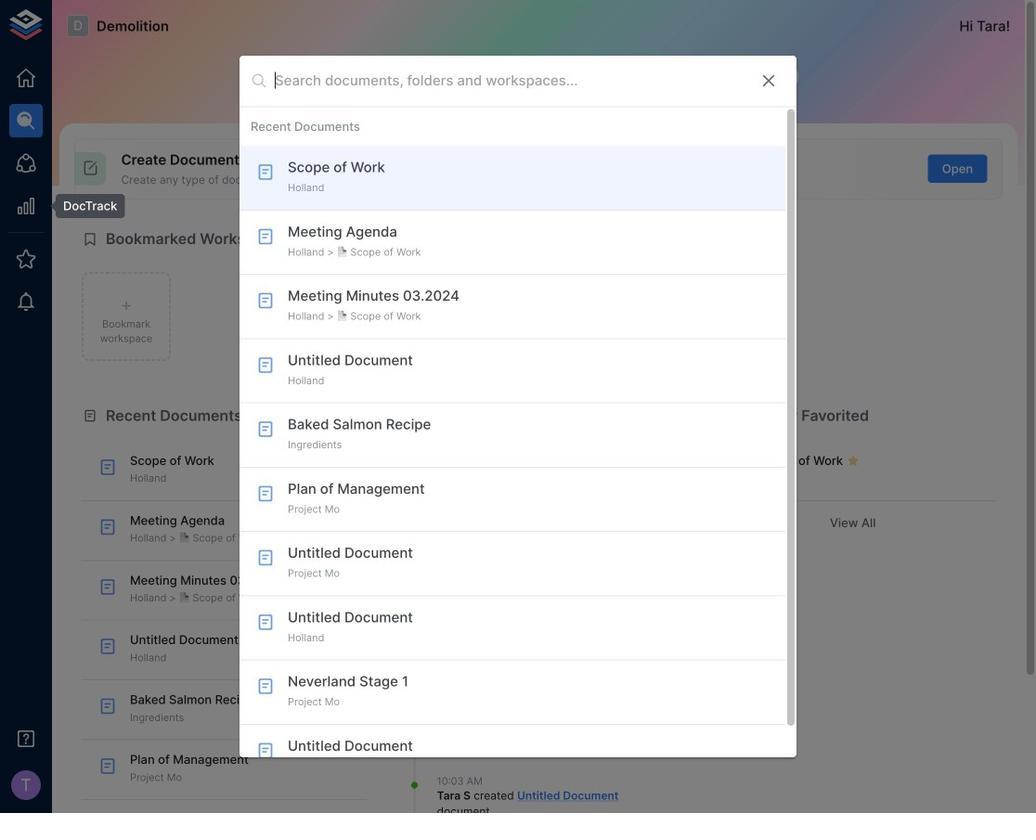 Task type: vqa. For each thing, say whether or not it's contained in the screenshot.
save changes button
no



Task type: describe. For each thing, give the bounding box(es) containing it.
Search documents, folders and workspaces... text field
[[275, 67, 745, 95]]



Task type: locate. For each thing, give the bounding box(es) containing it.
tooltip
[[43, 194, 125, 218]]

dialog
[[240, 56, 796, 789]]



